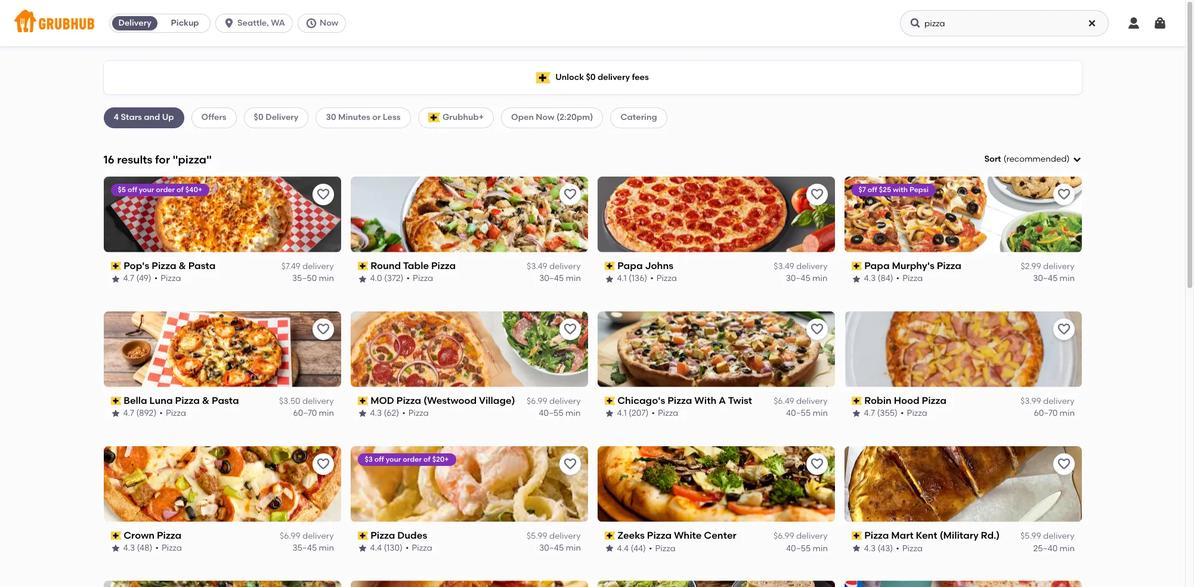 Task type: vqa. For each thing, say whether or not it's contained in the screenshot.


Task type: describe. For each thing, give the bounding box(es) containing it.
delivery for papa murphy's pizza
[[1044, 261, 1075, 272]]

for
[[155, 153, 170, 166]]

(49)
[[136, 274, 151, 284]]

30–45 for papa murphy's pizza
[[1033, 274, 1058, 284]]

Search for food, convenience, alcohol... search field
[[900, 10, 1109, 36]]

bella luna pizza & pasta
[[124, 395, 239, 406]]

robin hood pizza logo image
[[845, 311, 1082, 387]]

• for round table pizza
[[407, 274, 410, 284]]

crown
[[124, 530, 155, 541]]

4.3 for papa murphy's pizza
[[864, 274, 876, 284]]

village)
[[479, 395, 515, 406]]

$3
[[365, 455, 373, 463]]

$6.99 for zeeks pizza white center
[[774, 531, 795, 541]]

pizza mart kent (military rd.) logo image
[[845, 446, 1082, 522]]

25–40
[[1033, 543, 1058, 553]]

papa murphy's pizza logo image
[[845, 176, 1082, 252]]

$3.50
[[279, 396, 300, 406]]

(207)
[[629, 408, 649, 418]]

pizza mart kent (military rd.)
[[865, 530, 1000, 541]]

off for papa murphy's pizza
[[868, 185, 878, 194]]

grubhub plus flag logo image for grubhub+
[[428, 113, 440, 123]]

4.3 (48)
[[123, 543, 152, 553]]

• pizza for pizza mart kent (military rd.)
[[896, 543, 923, 553]]

60–70 min for bella luna pizza & pasta
[[293, 408, 334, 418]]

stars
[[121, 112, 142, 122]]

pizza right table
[[431, 260, 456, 271]]

$6.99 delivery for mod pizza (westwood village)
[[527, 396, 581, 406]]

$6.99 delivery for crown pizza
[[280, 531, 334, 541]]

1 horizontal spatial &
[[202, 395, 210, 406]]

murphy's
[[892, 260, 935, 271]]

30–45 for papa johns
[[786, 274, 811, 284]]

offers
[[201, 112, 227, 122]]

robin hood pizza
[[865, 395, 947, 406]]

grubhub plus flag logo image for unlock $0 delivery fees
[[537, 72, 551, 83]]

of for dudes
[[424, 455, 431, 463]]

now inside button
[[320, 18, 338, 28]]

pizza down dudes
[[412, 543, 432, 553]]

panera bread logo image
[[598, 581, 835, 587]]

star icon image for papa murphy's pizza
[[852, 274, 861, 284]]

twist
[[728, 395, 752, 406]]

star icon image for bella luna pizza & pasta
[[111, 409, 120, 419]]

pizza left with
[[668, 395, 692, 406]]

luna
[[150, 395, 173, 406]]

zeeks pizza white center
[[618, 530, 737, 541]]

mod pizza (westwood village)
[[371, 395, 515, 406]]

$6.99 delivery for zeeks pizza white center
[[774, 531, 828, 541]]

0 horizontal spatial &
[[179, 260, 186, 271]]

save this restaurant button for pizza mart kent (military rd.)
[[1053, 453, 1075, 475]]

subscription pass image for chicago's pizza with a twist
[[605, 397, 615, 405]]

pizza down zeeks pizza white center
[[655, 543, 676, 553]]

30–45 for round table pizza
[[539, 274, 564, 284]]

4.4 (44)
[[617, 543, 646, 553]]

4.7 for robin hood pizza
[[864, 408, 875, 418]]

$3.49 for round table pizza
[[527, 261, 548, 272]]

• for pop's pizza & pasta
[[154, 274, 158, 284]]

pizza up (62)
[[397, 395, 421, 406]]

4.3 (62)
[[370, 408, 399, 418]]

4.4 for zeeks pizza white center
[[617, 543, 629, 553]]

$0 delivery
[[254, 112, 299, 122]]

40–55 min for mod pizza (westwood village)
[[539, 408, 581, 418]]

4.7 (892)
[[123, 408, 157, 418]]

delivery for robin hood pizza
[[1044, 396, 1075, 406]]

round
[[371, 260, 401, 271]]

• pizza for chicago's pizza with a twist
[[652, 408, 679, 418]]

• pizza for crown pizza
[[155, 543, 182, 553]]

(372)
[[384, 274, 404, 284]]

pizza up 4.4 (130)
[[371, 530, 395, 541]]

pizza right crown
[[157, 530, 182, 541]]

pizza right luna
[[175, 395, 200, 406]]

save this restaurant button for zeeks pizza white center
[[806, 453, 828, 475]]

pizza right pop's
[[152, 260, 176, 271]]

a
[[719, 395, 726, 406]]

$7 off $25 with pepsi
[[859, 185, 929, 194]]

4.7 (49)
[[123, 274, 151, 284]]

pizza right murphy's
[[937, 260, 962, 271]]

7-eleven logo image
[[845, 581, 1082, 587]]

svg image inside field
[[1073, 155, 1082, 164]]

papa for papa murphy's pizza
[[865, 260, 890, 271]]

off for pizza dudes
[[375, 455, 384, 463]]

pizza up 4.3 (43)
[[865, 530, 889, 541]]

30
[[326, 112, 336, 122]]

$3.49 delivery for round table pizza
[[527, 261, 581, 272]]

rd.)
[[981, 530, 1000, 541]]

star icon image for chicago's pizza with a twist
[[605, 409, 614, 419]]

16 results for "pizza"
[[104, 153, 212, 166]]

25–40 min
[[1033, 543, 1075, 553]]

save this restaurant image for zeeks pizza white center
[[810, 457, 824, 471]]

4.1 (207)
[[617, 408, 649, 418]]

4.7 (355)
[[864, 408, 898, 418]]

• pizza for bella luna pizza & pasta
[[160, 408, 186, 418]]

(2:20pm)
[[557, 112, 593, 122]]

table
[[403, 260, 429, 271]]

$5.99 delivery for pizza mart kent (military rd.)
[[1021, 531, 1075, 541]]

chicago's pizza with a twist logo image
[[598, 311, 835, 387]]

chicago's pizza with a twist
[[618, 395, 752, 406]]

subscription pass image for round table pizza
[[358, 262, 368, 270]]

wa
[[271, 18, 285, 28]]

30–45 min for papa johns
[[786, 274, 828, 284]]

papa johns logo image
[[598, 176, 835, 252]]

subscription pass image for pizza dudes
[[358, 532, 368, 540]]

mod pizza (westwood village) logo image
[[351, 311, 588, 387]]

min for papa murphy's pizza
[[1060, 274, 1075, 284]]

• for chicago's pizza with a twist
[[652, 408, 655, 418]]

star icon image for pizza dudes
[[358, 544, 367, 553]]

min for pizza dudes
[[566, 543, 581, 553]]

30–45 for pizza dudes
[[539, 543, 564, 553]]

papa murphy's pizza
[[865, 260, 962, 271]]

$3.49 delivery for papa johns
[[774, 261, 828, 272]]

$6.49 delivery
[[774, 396, 828, 406]]

0 horizontal spatial save this restaurant image
[[563, 457, 577, 471]]

seattle,
[[238, 18, 269, 28]]

(48)
[[137, 543, 152, 553]]

min for bella luna pizza & pasta
[[319, 408, 334, 418]]

• for papa murphy's pizza
[[897, 274, 900, 284]]

now button
[[298, 14, 351, 33]]

grubhub+
[[443, 112, 484, 122]]

$2.99 delivery
[[1021, 261, 1075, 272]]

delivery inside button
[[118, 18, 151, 28]]

unlock
[[556, 72, 584, 82]]

or
[[373, 112, 381, 122]]

min for chicago's pizza with a twist
[[813, 408, 828, 418]]

16
[[104, 153, 114, 166]]

order for dudes
[[403, 455, 422, 463]]

none field containing sort
[[985, 153, 1082, 165]]

30–45 min for pizza dudes
[[539, 543, 581, 553]]

1 vertical spatial delivery
[[266, 112, 299, 122]]

papa johns
[[618, 260, 674, 271]]

unlock $0 delivery fees
[[556, 72, 649, 82]]

40–55 for mod pizza (westwood village)
[[539, 408, 564, 418]]

$25
[[879, 185, 892, 194]]

open
[[511, 112, 534, 122]]

• for crown pizza
[[155, 543, 159, 553]]

60–70 min for robin hood pizza
[[1034, 408, 1075, 418]]

bella luna pizza & pasta logo image
[[104, 311, 341, 387]]

pickup button
[[160, 14, 210, 33]]

35–45 min
[[292, 543, 334, 553]]

delivery for mod pizza (westwood village)
[[550, 396, 581, 406]]

• for papa johns
[[651, 274, 654, 284]]

min for zeeks pizza white center
[[813, 543, 828, 553]]

• pizza for mod pizza (westwood village)
[[402, 408, 429, 418]]

$5.99 for pizza dudes
[[527, 531, 548, 541]]

pop's pizza & pasta
[[124, 260, 216, 271]]

min for papa johns
[[813, 274, 828, 284]]

$7
[[859, 185, 866, 194]]

pop's
[[124, 260, 149, 271]]

$3.99 delivery
[[1021, 396, 1075, 406]]

subscription pass image for zeeks pizza white center
[[605, 532, 615, 540]]

zeeks pizza white center logo image
[[598, 446, 835, 522]]

pepsi
[[910, 185, 929, 194]]

delivery for pop's pizza & pasta
[[302, 261, 334, 272]]

star icon image for crown pizza
[[111, 544, 120, 553]]

4.4 for pizza dudes
[[370, 543, 382, 553]]

save this restaurant image for robin hood pizza
[[1057, 322, 1071, 336]]

star icon image for robin hood pizza
[[852, 409, 861, 419]]

save this restaurant button for robin hood pizza
[[1053, 318, 1075, 340]]

(84)
[[878, 274, 894, 284]]

4.4 (130)
[[370, 543, 403, 553]]

4.1 for chicago's pizza with a twist
[[617, 408, 627, 418]]

(44)
[[631, 543, 646, 553]]

star icon image for round table pizza
[[358, 274, 367, 284]]

bj's restaurant & brewhouse logo image
[[351, 581, 588, 587]]

1 horizontal spatial svg image
[[1088, 18, 1097, 28]]

seattle, wa button
[[215, 14, 298, 33]]

pop's pizza & pasta logo image
[[104, 176, 341, 252]]

results
[[117, 153, 153, 166]]

crown pizza
[[124, 530, 182, 541]]

$7.49
[[281, 261, 300, 272]]

pizza down table
[[413, 274, 433, 284]]

4.3 (84)
[[864, 274, 894, 284]]

save this restaurant image for chicago's pizza with a twist
[[810, 322, 824, 336]]

kent
[[916, 530, 938, 541]]

min for pizza mart kent (military rd.)
[[1060, 543, 1075, 553]]

35–45
[[292, 543, 317, 553]]

)
[[1067, 154, 1070, 164]]

$3.49 for papa johns
[[774, 261, 795, 272]]

pizza right zeeks
[[647, 530, 672, 541]]



Task type: locate. For each thing, give the bounding box(es) containing it.
1 $3.49 delivery from the left
[[527, 261, 581, 272]]

1 vertical spatial order
[[403, 455, 422, 463]]

subscription pass image left bella
[[111, 397, 121, 405]]

• pizza right (62)
[[402, 408, 429, 418]]

• for pizza dudes
[[406, 543, 409, 553]]

• right (62)
[[402, 408, 406, 418]]

1 horizontal spatial $5.99
[[1021, 531, 1042, 541]]

catering
[[621, 112, 657, 122]]

4.3 for mod pizza (westwood village)
[[370, 408, 382, 418]]

• pizza for papa murphy's pizza
[[897, 274, 923, 284]]

2 $5.99 delivery from the left
[[1021, 531, 1075, 541]]

star icon image for pizza mart kent (military rd.)
[[852, 544, 861, 553]]

1 $3.49 from the left
[[527, 261, 548, 272]]

of left $20+
[[424, 455, 431, 463]]

save this restaurant image for bella luna pizza & pasta
[[316, 322, 330, 336]]

delivery
[[118, 18, 151, 28], [266, 112, 299, 122]]

save this restaurant image for crown pizza
[[316, 457, 330, 471]]

min for mod pizza (westwood village)
[[566, 408, 581, 418]]

4.7 down pop's
[[123, 274, 134, 284]]

pizza right hood
[[922, 395, 947, 406]]

1 horizontal spatial $0
[[586, 72, 596, 82]]

order left $20+
[[403, 455, 422, 463]]

1 horizontal spatial papa
[[865, 260, 890, 271]]

star icon image left 4.3 (62)
[[358, 409, 367, 419]]

0 vertical spatial grubhub plus flag logo image
[[537, 72, 551, 83]]

• down robin hood pizza
[[901, 408, 904, 418]]

subscription pass image for pizza mart kent (military rd.)
[[852, 532, 862, 540]]

round table pizza
[[371, 260, 456, 271]]

delivery for pizza mart kent (military rd.)
[[1044, 531, 1075, 541]]

• for zeeks pizza white center
[[649, 543, 652, 553]]

your for pop's
[[139, 185, 154, 194]]

subscription pass image left round
[[358, 262, 368, 270]]

• pizza down bella luna pizza & pasta
[[160, 408, 186, 418]]

off right $3
[[375, 455, 384, 463]]

$40+
[[185, 185, 202, 194]]

hood
[[894, 395, 920, 406]]

0 horizontal spatial delivery
[[118, 18, 151, 28]]

1 horizontal spatial 4.4
[[617, 543, 629, 553]]

2 horizontal spatial $6.99
[[774, 531, 795, 541]]

crown pizza logo image
[[104, 446, 341, 522]]

star icon image left 4.7 (355) in the right bottom of the page
[[852, 409, 861, 419]]

subscription pass image for robin hood pizza
[[852, 397, 862, 405]]

4.7 for pop's pizza & pasta
[[123, 274, 134, 284]]

star icon image for papa johns
[[605, 274, 614, 284]]

0 horizontal spatial $5.99
[[527, 531, 548, 541]]

round table pizza logo image
[[351, 176, 588, 252]]

$5
[[118, 185, 126, 194]]

• pizza down papa murphy's pizza
[[897, 274, 923, 284]]

0 horizontal spatial 60–70
[[293, 408, 317, 418]]

subscription pass image left papa murphy's pizza
[[852, 262, 862, 270]]

0 vertical spatial $0
[[586, 72, 596, 82]]

dudes
[[398, 530, 427, 541]]

save this restaurant button for bella luna pizza & pasta
[[312, 318, 334, 340]]

• pizza down chicago's pizza with a twist
[[652, 408, 679, 418]]

0 vertical spatial pasta
[[188, 260, 216, 271]]

1 vertical spatial of
[[424, 455, 431, 463]]

0 horizontal spatial 60–70 min
[[293, 408, 334, 418]]

2 $3.49 from the left
[[774, 261, 795, 272]]

4.7
[[123, 274, 134, 284], [123, 408, 134, 418], [864, 408, 875, 418]]

1 papa from the left
[[618, 260, 643, 271]]

60–70 down $3.50 delivery
[[293, 408, 317, 418]]

0 horizontal spatial $0
[[254, 112, 264, 122]]

delivery for bella luna pizza & pasta
[[302, 396, 334, 406]]

min for pop's pizza & pasta
[[319, 274, 334, 284]]

2 60–70 from the left
[[1034, 408, 1058, 418]]

svg image
[[305, 17, 317, 29], [1088, 18, 1097, 28]]

mod
[[371, 395, 394, 406]]

1 horizontal spatial save this restaurant image
[[810, 322, 824, 336]]

40–55 min for chicago's pizza with a twist
[[786, 408, 828, 418]]

$6.99 for crown pizza
[[280, 531, 301, 541]]

• for robin hood pizza
[[901, 408, 904, 418]]

1 horizontal spatial of
[[424, 455, 431, 463]]

(
[[1004, 154, 1007, 164]]

pizza down hood
[[907, 408, 928, 418]]

save this restaurant image
[[810, 322, 824, 336], [1057, 322, 1071, 336], [563, 457, 577, 471]]

(military
[[940, 530, 979, 541]]

2 4.4 from the left
[[617, 543, 629, 553]]

2 4.1 from the top
[[617, 408, 627, 418]]

off for pop's pizza & pasta
[[128, 185, 137, 194]]

&
[[179, 260, 186, 271], [202, 395, 210, 406]]

• right (44) on the right bottom of the page
[[649, 543, 652, 553]]

pizza down the pop's pizza & pasta
[[161, 274, 181, 284]]

• pizza down table
[[407, 274, 433, 284]]

order
[[156, 185, 175, 194], [403, 455, 422, 463]]

0 horizontal spatial svg image
[[305, 17, 317, 29]]

subscription pass image left mart at right
[[852, 532, 862, 540]]

(355)
[[877, 408, 898, 418]]

• right (43)
[[896, 543, 900, 553]]

grubhub plus flag logo image left 'grubhub+'
[[428, 113, 440, 123]]

save this restaurant button for papa johns
[[806, 184, 828, 205]]

subscription pass image for bella luna pizza & pasta
[[111, 397, 121, 405]]

pizza dudes logo image
[[351, 446, 588, 522]]

1 vertical spatial pasta
[[212, 395, 239, 406]]

your right $3
[[386, 455, 401, 463]]

1 60–70 from the left
[[293, 408, 317, 418]]

$2.99
[[1021, 261, 1042, 272]]

2 horizontal spatial save this restaurant image
[[1057, 322, 1071, 336]]

2 horizontal spatial off
[[868, 185, 878, 194]]

now right 'open'
[[536, 112, 555, 122]]

30–45 min for round table pizza
[[539, 274, 581, 284]]

• pizza for papa johns
[[651, 274, 677, 284]]

1 vertical spatial &
[[202, 395, 210, 406]]

pasta down the bella luna pizza & pasta logo
[[212, 395, 239, 406]]

sort ( recommended )
[[985, 154, 1070, 164]]

• down dudes
[[406, 543, 409, 553]]

star icon image left the 4.7 (892)
[[111, 409, 120, 419]]

delivery for crown pizza
[[302, 531, 334, 541]]

subscription pass image
[[111, 262, 121, 270], [852, 262, 862, 270], [358, 397, 368, 405], [605, 397, 615, 405], [358, 532, 368, 540], [605, 532, 615, 540]]

None field
[[985, 153, 1082, 165]]

60–70 min
[[293, 408, 334, 418], [1034, 408, 1075, 418]]

$0
[[586, 72, 596, 82], [254, 112, 264, 122]]

delivery for pizza dudes
[[550, 531, 581, 541]]

4.3 left (84)
[[864, 274, 876, 284]]

• pizza
[[154, 274, 181, 284], [407, 274, 433, 284], [651, 274, 677, 284], [897, 274, 923, 284], [160, 408, 186, 418], [402, 408, 429, 418], [652, 408, 679, 418], [901, 408, 928, 418], [155, 543, 182, 553], [406, 543, 432, 553], [649, 543, 676, 553], [896, 543, 923, 553]]

pizza down crown pizza
[[162, 543, 182, 553]]

subscription pass image left pop's
[[111, 262, 121, 270]]

star icon image left 4.3 (48)
[[111, 544, 120, 553]]

4.3
[[864, 274, 876, 284], [370, 408, 382, 418], [123, 543, 135, 553], [864, 543, 876, 553]]

$5.99 for pizza mart kent (military rd.)
[[1021, 531, 1042, 541]]

1 horizontal spatial $3.49 delivery
[[774, 261, 828, 272]]

1 vertical spatial $0
[[254, 112, 264, 122]]

tandoori slice logo image
[[104, 581, 341, 587]]

pizza down mart at right
[[903, 543, 923, 553]]

and
[[144, 112, 160, 122]]

• pizza for robin hood pizza
[[901, 408, 928, 418]]

• pizza for pizza dudes
[[406, 543, 432, 553]]

4.1 left (207)
[[617, 408, 627, 418]]

• pizza down crown pizza
[[155, 543, 182, 553]]

subscription pass image for mod pizza (westwood village)
[[358, 397, 368, 405]]

4.0 (372)
[[370, 274, 404, 284]]

fees
[[632, 72, 649, 82]]

grubhub plus flag logo image
[[537, 72, 551, 83], [428, 113, 440, 123]]

0 horizontal spatial $3.49
[[527, 261, 548, 272]]

main navigation navigation
[[0, 0, 1186, 47]]

60–70 min down $3.99 delivery
[[1034, 408, 1075, 418]]

center
[[704, 530, 737, 541]]

& right pop's
[[179, 260, 186, 271]]

order for pizza
[[156, 185, 175, 194]]

minutes
[[338, 112, 371, 122]]

0 horizontal spatial $6.99 delivery
[[280, 531, 334, 541]]

star icon image for pop's pizza & pasta
[[111, 274, 120, 284]]

(130)
[[384, 543, 403, 553]]

60–70 min down $3.50 delivery
[[293, 408, 334, 418]]

save this restaurant image for mod pizza (westwood village)
[[563, 322, 577, 336]]

star icon image left 4.3 (43)
[[852, 544, 861, 553]]

star icon image left 4.7 (49)
[[111, 274, 120, 284]]

delivery for zeeks pizza white center
[[797, 531, 828, 541]]

save this restaurant button for round table pizza
[[559, 184, 581, 205]]

pasta down pop's pizza & pasta logo
[[188, 260, 216, 271]]

35–50 min
[[292, 274, 334, 284]]

0 horizontal spatial papa
[[618, 260, 643, 271]]

1 vertical spatial 4.1
[[617, 408, 627, 418]]

1 horizontal spatial $3.49
[[774, 261, 795, 272]]

4.4 down zeeks
[[617, 543, 629, 553]]

& right luna
[[202, 395, 210, 406]]

$20+
[[432, 455, 449, 463]]

pizza down johns
[[657, 274, 677, 284]]

60–70 for robin hood pizza
[[1034, 408, 1058, 418]]

$6.99 delivery
[[527, 396, 581, 406], [280, 531, 334, 541], [774, 531, 828, 541]]

2 horizontal spatial $6.99 delivery
[[774, 531, 828, 541]]

30–45 min for papa murphy's pizza
[[1033, 274, 1075, 284]]

2 papa from the left
[[865, 260, 890, 271]]

1 4.1 from the top
[[617, 274, 627, 284]]

0 horizontal spatial your
[[139, 185, 154, 194]]

60–70 for bella luna pizza & pasta
[[293, 408, 317, 418]]

• pizza down mart at right
[[896, 543, 923, 553]]

1 4.4 from the left
[[370, 543, 382, 553]]

star icon image left "4.3 (84)"
[[852, 274, 861, 284]]

0 vertical spatial 4.1
[[617, 274, 627, 284]]

4.7 for bella luna pizza & pasta
[[123, 408, 134, 418]]

$3.49 delivery
[[527, 261, 581, 272], [774, 261, 828, 272]]

star icon image left 4.4 (44)
[[605, 544, 614, 553]]

1 horizontal spatial off
[[375, 455, 384, 463]]

sort
[[985, 154, 1002, 164]]

4.1 (136)
[[617, 274, 648, 284]]

$3 off your order of $20+
[[365, 455, 449, 463]]

0 horizontal spatial grubhub plus flag logo image
[[428, 113, 440, 123]]

1 horizontal spatial your
[[386, 455, 401, 463]]

1 horizontal spatial now
[[536, 112, 555, 122]]

svg image
[[1127, 16, 1141, 30], [1153, 16, 1168, 30], [223, 17, 235, 29], [910, 17, 922, 29], [1073, 155, 1082, 164]]

robin
[[865, 395, 892, 406]]

4.7 down bella
[[123, 408, 134, 418]]

1 $5.99 delivery from the left
[[527, 531, 581, 541]]

4.4 left (130)
[[370, 543, 382, 553]]

pizza right (62)
[[409, 408, 429, 418]]

0 horizontal spatial now
[[320, 18, 338, 28]]

recommended
[[1007, 154, 1067, 164]]

4.0
[[370, 274, 382, 284]]

30 minutes or less
[[326, 112, 401, 122]]

0 horizontal spatial 4.4
[[370, 543, 382, 553]]

• right (49)
[[154, 274, 158, 284]]

1 horizontal spatial 60–70
[[1034, 408, 1058, 418]]

4 stars and up
[[114, 112, 174, 122]]

1 horizontal spatial order
[[403, 455, 422, 463]]

• right (136)
[[651, 274, 654, 284]]

(westwood
[[424, 395, 477, 406]]

1 horizontal spatial $6.99
[[527, 396, 548, 406]]

1 60–70 min from the left
[[293, 408, 334, 418]]

up
[[162, 112, 174, 122]]

0 vertical spatial delivery
[[118, 18, 151, 28]]

delivery
[[598, 72, 630, 82], [302, 261, 334, 272], [550, 261, 581, 272], [797, 261, 828, 272], [1044, 261, 1075, 272], [302, 396, 334, 406], [550, 396, 581, 406], [797, 396, 828, 406], [1044, 396, 1075, 406], [302, 531, 334, 541], [550, 531, 581, 541], [797, 531, 828, 541], [1044, 531, 1075, 541]]

4.3 (43)
[[864, 543, 893, 553]]

your for pizza
[[386, 455, 401, 463]]

subscription pass image
[[358, 262, 368, 270], [605, 262, 615, 270], [111, 397, 121, 405], [852, 397, 862, 405], [111, 532, 121, 540], [852, 532, 862, 540]]

seattle, wa
[[238, 18, 285, 28]]

star icon image left 4.4 (130)
[[358, 544, 367, 553]]

off
[[128, 185, 137, 194], [868, 185, 878, 194], [375, 455, 384, 463]]

40–55 min for zeeks pizza white center
[[786, 543, 828, 553]]

• pizza down dudes
[[406, 543, 432, 553]]

order left $40+
[[156, 185, 175, 194]]

60–70 down $3.99 delivery
[[1034, 408, 1058, 418]]

• pizza down zeeks pizza white center
[[649, 543, 676, 553]]

1 horizontal spatial $5.99 delivery
[[1021, 531, 1075, 541]]

4.7 down robin
[[864, 408, 875, 418]]

1 vertical spatial now
[[536, 112, 555, 122]]

subscription pass image left chicago's
[[605, 397, 615, 405]]

0 horizontal spatial $3.49 delivery
[[527, 261, 581, 272]]

• down round table pizza
[[407, 274, 410, 284]]

pasta
[[188, 260, 216, 271], [212, 395, 239, 406]]

4.3 down mod
[[370, 408, 382, 418]]

2 60–70 min from the left
[[1034, 408, 1075, 418]]

save this restaurant button for chicago's pizza with a twist
[[806, 318, 828, 340]]

star icon image
[[111, 274, 120, 284], [358, 274, 367, 284], [605, 274, 614, 284], [852, 274, 861, 284], [111, 409, 120, 419], [358, 409, 367, 419], [605, 409, 614, 419], [852, 409, 861, 419], [111, 544, 120, 553], [358, 544, 367, 553], [605, 544, 614, 553], [852, 544, 861, 553]]

of for pizza
[[177, 185, 184, 194]]

bella
[[124, 395, 147, 406]]

star icon image for mod pizza (westwood village)
[[358, 409, 367, 419]]

4.3 for crown pizza
[[123, 543, 135, 553]]

• pizza down hood
[[901, 408, 928, 418]]

• pizza for zeeks pizza white center
[[649, 543, 676, 553]]

pizza down papa murphy's pizza
[[903, 274, 923, 284]]

1 vertical spatial your
[[386, 455, 401, 463]]

subscription pass image for papa johns
[[605, 262, 615, 270]]

svg image inside now button
[[305, 17, 317, 29]]

30–45
[[539, 274, 564, 284], [786, 274, 811, 284], [1033, 274, 1058, 284], [539, 543, 564, 553]]

(136)
[[629, 274, 648, 284]]

2 $3.49 delivery from the left
[[774, 261, 828, 272]]

$7.49 delivery
[[281, 261, 334, 272]]

subscription pass image left papa johns in the top of the page
[[605, 262, 615, 270]]

1 $5.99 from the left
[[527, 531, 548, 541]]

star icon image left the 4.0
[[358, 274, 367, 284]]

white
[[674, 530, 702, 541]]

papa up "4.3 (84)"
[[865, 260, 890, 271]]

0 horizontal spatial $5.99 delivery
[[527, 531, 581, 541]]

delivery button
[[110, 14, 160, 33]]

subscription pass image left pizza dudes
[[358, 532, 368, 540]]

• right (48)
[[155, 543, 159, 553]]

now right wa
[[320, 18, 338, 28]]

$0 right unlock
[[586, 72, 596, 82]]

• pizza down johns
[[651, 274, 677, 284]]

save this restaurant image
[[316, 187, 330, 202], [563, 187, 577, 202], [810, 187, 824, 202], [1057, 187, 1071, 202], [316, 322, 330, 336], [563, 322, 577, 336], [316, 457, 330, 471], [810, 457, 824, 471], [1057, 457, 1071, 471]]

0 vertical spatial your
[[139, 185, 154, 194]]

pizza down chicago's pizza with a twist
[[658, 408, 679, 418]]

40–55 for chicago's pizza with a twist
[[786, 408, 811, 418]]

(892)
[[136, 408, 157, 418]]

35–50
[[292, 274, 317, 284]]

40–55 min
[[539, 408, 581, 418], [786, 408, 828, 418], [786, 543, 828, 553]]

now
[[320, 18, 338, 28], [536, 112, 555, 122]]

4.1 left (136)
[[617, 274, 627, 284]]

• for bella luna pizza & pasta
[[160, 408, 163, 418]]

$3.49
[[527, 261, 548, 272], [774, 261, 795, 272]]

delivery left pickup
[[118, 18, 151, 28]]

60–70
[[293, 408, 317, 418], [1034, 408, 1058, 418]]

2 $5.99 from the left
[[1021, 531, 1042, 541]]

1 horizontal spatial $6.99 delivery
[[527, 396, 581, 406]]

0 horizontal spatial off
[[128, 185, 137, 194]]

star icon image for zeeks pizza white center
[[605, 544, 614, 553]]

star icon image left 4.1 (207)
[[605, 409, 614, 419]]

0 vertical spatial of
[[177, 185, 184, 194]]

save this restaurant button for mod pizza (westwood village)
[[559, 318, 581, 340]]

with
[[695, 395, 717, 406]]

$3.50 delivery
[[279, 396, 334, 406]]

pizza down bella luna pizza & pasta
[[166, 408, 186, 418]]

0 vertical spatial order
[[156, 185, 175, 194]]

0 vertical spatial &
[[179, 260, 186, 271]]

delivery for papa johns
[[797, 261, 828, 272]]

subscription pass image left crown
[[111, 532, 121, 540]]

4.3 left (43)
[[864, 543, 876, 553]]

star icon image left 4.1 (136)
[[605, 274, 614, 284]]

4.3 left (48)
[[123, 543, 135, 553]]

delivery for chicago's pizza with a twist
[[797, 396, 828, 406]]

papa up 4.1 (136)
[[618, 260, 643, 271]]

• right (207)
[[652, 408, 655, 418]]

0 horizontal spatial of
[[177, 185, 184, 194]]

min for robin hood pizza
[[1060, 408, 1075, 418]]

$5.99 delivery for pizza dudes
[[527, 531, 581, 541]]

1 horizontal spatial 60–70 min
[[1034, 408, 1075, 418]]

4.4
[[370, 543, 382, 553], [617, 543, 629, 553]]

1 vertical spatial grubhub plus flag logo image
[[428, 113, 440, 123]]

1 horizontal spatial delivery
[[266, 112, 299, 122]]

subscription pass image left zeeks
[[605, 532, 615, 540]]

subscription pass image for pop's pizza & pasta
[[111, 262, 121, 270]]

• pizza down the pop's pizza & pasta
[[154, 274, 181, 284]]

save this restaurant button
[[312, 184, 334, 205], [559, 184, 581, 205], [806, 184, 828, 205], [1053, 184, 1075, 205], [312, 318, 334, 340], [559, 318, 581, 340], [806, 318, 828, 340], [1053, 318, 1075, 340], [312, 453, 334, 475], [559, 453, 581, 475], [806, 453, 828, 475], [1053, 453, 1075, 475]]

off right $5
[[128, 185, 137, 194]]

grubhub plus flag logo image left unlock
[[537, 72, 551, 83]]

delivery for round table pizza
[[550, 261, 581, 272]]

subscription pass image left mod
[[358, 397, 368, 405]]

0 horizontal spatial order
[[156, 185, 175, 194]]

johns
[[645, 260, 674, 271]]

$5 off your order of $40+
[[118, 185, 202, 194]]

papa for papa johns
[[618, 260, 643, 271]]

0 vertical spatial now
[[320, 18, 338, 28]]

min for round table pizza
[[566, 274, 581, 284]]

mart
[[892, 530, 914, 541]]

1 horizontal spatial grubhub plus flag logo image
[[537, 72, 551, 83]]

svg image inside seattle, wa button
[[223, 17, 235, 29]]

of
[[177, 185, 184, 194], [424, 455, 431, 463]]

0 horizontal spatial $6.99
[[280, 531, 301, 541]]



